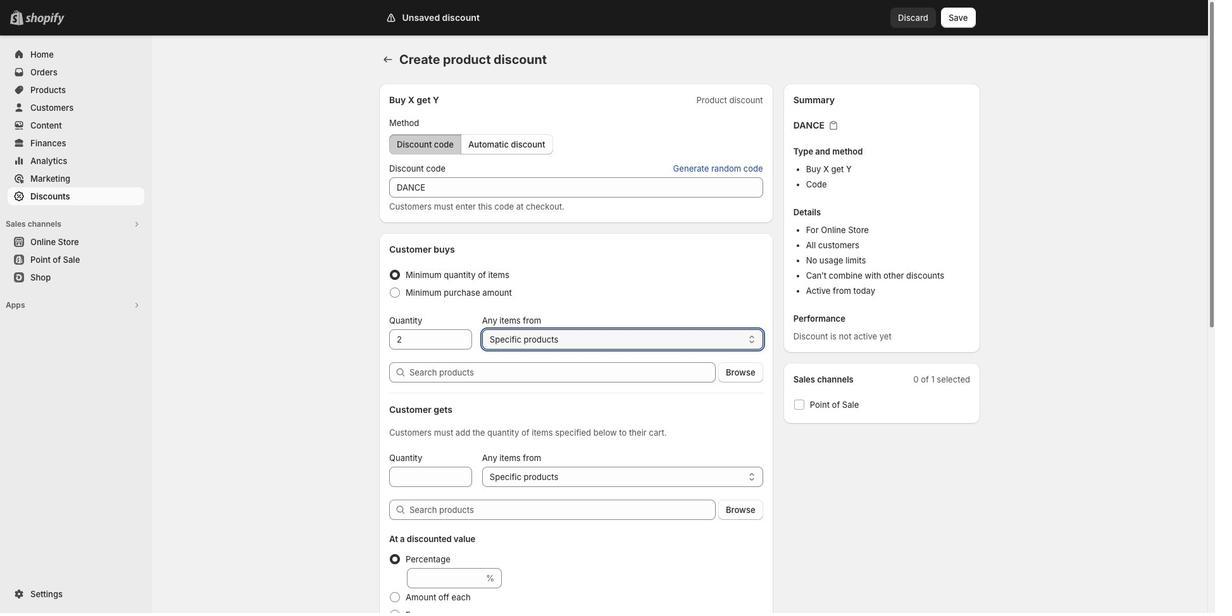 Task type: locate. For each thing, give the bounding box(es) containing it.
None text field
[[389, 329, 472, 350], [389, 467, 472, 487], [407, 568, 484, 588], [389, 329, 472, 350], [389, 467, 472, 487], [407, 568, 484, 588]]

None text field
[[389, 177, 764, 198]]



Task type: vqa. For each thing, say whether or not it's contained in the screenshot.
topmost Search products text box
yes



Task type: describe. For each thing, give the bounding box(es) containing it.
shopify image
[[25, 13, 65, 25]]

Search products text field
[[410, 362, 716, 383]]

Search products text field
[[410, 500, 716, 520]]



